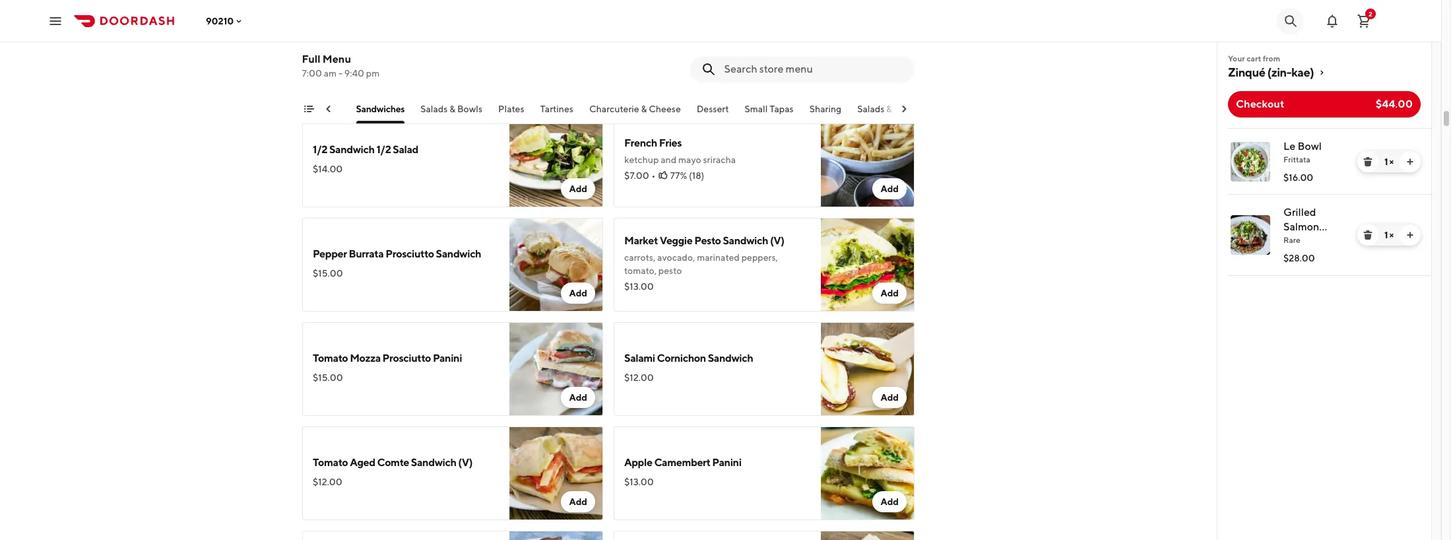 Task type: describe. For each thing, give the bounding box(es) containing it.
-
[[339, 68, 343, 79]]

grilled salmon plate (gf)
[[1284, 206, 1334, 248]]

carrots,
[[625, 252, 656, 263]]

1 for le bowl
[[1385, 156, 1389, 167]]

prosciutto for burrata
[[386, 248, 434, 260]]

zinqué (zin-kae) link
[[1229, 65, 1422, 81]]

your cart from
[[1229, 53, 1281, 63]]

checkout
[[1237, 98, 1285, 110]]

menu
[[323, 53, 352, 65]]

1 for grilled salmon plate (gf)
[[1385, 230, 1389, 240]]

breakfast / brunch button
[[262, 102, 341, 123]]

brunch
[[310, 104, 341, 114]]

9:40
[[345, 68, 365, 79]]

(v) for market veggie pesto sandwich (v) carrots, avocado, marinated peppers, tomato, pesto $13.00
[[770, 234, 785, 247]]

prosciutto for mozza
[[383, 352, 431, 364]]

full menu 7:00 am - 9:40 pm
[[302, 53, 380, 79]]

tomato for tomato aged comte sandwich (v)
[[313, 456, 348, 469]]

× for grilled salmon plate (gf)
[[1390, 230, 1395, 240]]

your
[[1229, 53, 1246, 63]]

french fries ketchup and mayo sriracha
[[625, 137, 736, 165]]

1/2 sandwich 1/2 salad image
[[510, 114, 603, 207]]

market
[[625, 234, 658, 247]]

grilled
[[1284, 206, 1317, 219]]

$16.00
[[1284, 172, 1314, 183]]

tapas
[[770, 104, 794, 114]]

cart
[[1247, 53, 1262, 63]]

cheese inside charcuterie & cheese button
[[650, 104, 682, 114]]

le
[[1284, 140, 1296, 153]]

salads & bowls for second the salads & bowls button from left
[[858, 104, 920, 114]]

tomato,
[[625, 265, 657, 276]]

tomato for tomato mozzarella panini (v)
[[313, 39, 348, 52]]

cheese
[[703, 50, 733, 61]]

tomato mozzarella panini (v) image
[[510, 9, 603, 103]]

$12.00 for tomato aged comte sandwich (v)
[[313, 477, 342, 487]]

$12.00 for salami cornichon sandwich
[[625, 372, 654, 383]]

french ham & cheese panini image
[[821, 9, 915, 103]]

small
[[745, 104, 768, 114]]

mayo
[[679, 155, 702, 165]]

mozza
[[350, 352, 381, 364]]

add button for pepper burrata prosciutto sandwich
[[561, 283, 596, 304]]

$14.00
[[313, 164, 343, 174]]

add button for tomato aged comte sandwich (v)
[[561, 491, 596, 512]]

add button for 1/2 sandwich 1/2 salad
[[561, 178, 596, 199]]

add for apple camembert panini
[[881, 497, 899, 507]]

tomato mozzarella panini (v)
[[313, 39, 448, 52]]

2 $13.00 from the top
[[625, 477, 654, 487]]

apple
[[625, 456, 653, 469]]

2 1/2 from the left
[[377, 143, 391, 156]]

$15.00 for tomato mozza prosciutto panini
[[313, 372, 343, 383]]

1 1/2 from the left
[[313, 143, 328, 156]]

from
[[1264, 53, 1281, 63]]

le bowl frittata
[[1284, 140, 1323, 164]]

pepper
[[313, 248, 347, 260]]

frittata
[[1284, 155, 1311, 164]]

pm
[[367, 68, 380, 79]]

dessert button
[[697, 102, 730, 123]]

peppers,
[[742, 252, 778, 263]]

kae)
[[1292, 65, 1315, 79]]

fries
[[659, 137, 682, 149]]

mozzarella
[[350, 39, 401, 52]]

add for pepper burrata prosciutto sandwich
[[569, 288, 588, 298]]

scroll menu navigation right image
[[899, 104, 910, 114]]

$28.00
[[1284, 253, 1316, 263]]

comte
[[377, 456, 409, 469]]

pepper burrata prosciutto sandwich
[[313, 248, 482, 260]]

$12.00 for tomato mozzarella panini (v)
[[313, 59, 342, 70]]

90210
[[206, 16, 234, 26]]

$44.00
[[1377, 98, 1414, 110]]

add for salami cornichon sandwich
[[881, 392, 899, 403]]

ham,
[[656, 50, 677, 61]]

7:00
[[302, 68, 323, 79]]

sharing
[[810, 104, 842, 114]]

(18)
[[689, 170, 705, 181]]

french for french fries
[[625, 137, 658, 149]]

salami
[[625, 352, 656, 364]]

charcuterie
[[590, 104, 640, 114]]

ketchup
[[625, 155, 659, 165]]

•
[[652, 170, 656, 181]]

market veggie pesto sandwich (v) image
[[821, 218, 915, 312]]

notification bell image
[[1325, 13, 1341, 29]]

am
[[324, 68, 337, 79]]

add one to cart image for grilled salmon plate (gf)
[[1406, 230, 1416, 240]]

ham
[[659, 32, 682, 45]]

sharing button
[[810, 102, 842, 123]]

remove item from cart image for grilled salmon plate (gf)
[[1363, 230, 1374, 240]]

$7.00
[[625, 170, 649, 181]]

tomato aged comte sandwich (v) image
[[510, 427, 603, 520]]

(v) for tomato aged comte sandwich (v)
[[458, 456, 473, 469]]

& for charcuterie & cheese button
[[642, 104, 648, 114]]

and
[[661, 155, 677, 165]]

add for tomato mozza prosciutto panini
[[569, 392, 588, 403]]

small tapas
[[745, 104, 794, 114]]

sriracha
[[704, 155, 736, 165]]

add button for salami cornichon sandwich
[[873, 387, 907, 408]]

$13.00 inside market veggie pesto sandwich (v) carrots, avocado, marinated peppers, tomato, pesto $13.00
[[625, 281, 654, 292]]

breakfast / brunch
[[262, 104, 341, 114]]

avocado,
[[658, 252, 696, 263]]

le bowl image
[[1231, 142, 1271, 182]]

cheese inside french ham & cheese panini french ham, swiss cheese
[[692, 32, 727, 45]]

marinated
[[697, 252, 740, 263]]

(zin-
[[1268, 65, 1292, 79]]



Task type: locate. For each thing, give the bounding box(es) containing it.
salads & bowls
[[421, 104, 483, 114], [858, 104, 920, 114]]

$13.00 down apple
[[625, 477, 654, 487]]

1 $13.00 from the top
[[625, 281, 654, 292]]

1/2 up $14.00
[[313, 143, 328, 156]]

remove item from cart image
[[1363, 156, 1374, 167], [1363, 230, 1374, 240]]

& right 'ham'
[[683, 32, 690, 45]]

open menu image
[[48, 13, 63, 29]]

1 salads & bowls button from the left
[[421, 102, 483, 123]]

$13.00 down tomato,
[[625, 281, 654, 292]]

sandwich
[[329, 143, 375, 156], [723, 234, 769, 247], [436, 248, 482, 260], [708, 352, 754, 364], [411, 456, 457, 469]]

prosciutto right burrata
[[386, 248, 434, 260]]

$15.00
[[313, 268, 343, 279], [313, 372, 343, 383]]

0 horizontal spatial salads & bowls button
[[421, 102, 483, 123]]

french up the "ketchup"
[[625, 137, 658, 149]]

salads & bowls left plates
[[421, 104, 483, 114]]

1 vertical spatial ×
[[1390, 230, 1395, 240]]

plates
[[499, 104, 525, 114]]

2 tomato from the top
[[313, 352, 348, 364]]

1 salads & bowls from the left
[[421, 104, 483, 114]]

add one to cart image for le bowl
[[1406, 156, 1416, 167]]

& for second the salads & bowls button from left
[[887, 104, 893, 114]]

swiss
[[678, 50, 701, 61]]

& left plates
[[450, 104, 456, 114]]

breakfast
[[262, 104, 302, 114]]

1 vertical spatial 1 ×
[[1385, 230, 1395, 240]]

2 add one to cart image from the top
[[1406, 230, 1416, 240]]

0 vertical spatial prosciutto
[[386, 248, 434, 260]]

tomato aged comte sandwich (v)
[[313, 456, 473, 469]]

sandwiches
[[357, 104, 405, 114]]

& left scroll menu navigation right icon
[[887, 104, 893, 114]]

×
[[1390, 156, 1395, 167], [1390, 230, 1395, 240]]

0 horizontal spatial cheese
[[650, 104, 682, 114]]

3 french from the top
[[625, 137, 658, 149]]

1 vertical spatial prosciutto
[[383, 352, 431, 364]]

add button for tomato mozza prosciutto panini
[[561, 387, 596, 408]]

1 $15.00 from the top
[[313, 268, 343, 279]]

1 × for le bowl
[[1385, 156, 1395, 167]]

1 right (gf)
[[1385, 230, 1389, 240]]

list containing le bowl
[[1218, 128, 1432, 276]]

full
[[302, 53, 321, 65]]

2 $15.00 from the top
[[313, 372, 343, 383]]

cheese
[[692, 32, 727, 45], [650, 104, 682, 114]]

apple camembert panini
[[625, 456, 742, 469]]

tomato left aged
[[313, 456, 348, 469]]

salad
[[393, 143, 419, 156]]

1 × for grilled salmon plate (gf)
[[1385, 230, 1395, 240]]

2 vertical spatial tomato
[[313, 456, 348, 469]]

prosciutto right mozza
[[383, 352, 431, 364]]

(gf)
[[1311, 235, 1334, 248]]

2 vertical spatial french
[[625, 137, 658, 149]]

salads & bowls button
[[421, 102, 483, 123], [858, 102, 920, 123]]

&
[[683, 32, 690, 45], [450, 104, 456, 114], [642, 104, 648, 114], [887, 104, 893, 114]]

0 vertical spatial $13.00
[[625, 281, 654, 292]]

sandwich inside market veggie pesto sandwich (v) carrots, avocado, marinated peppers, tomato, pesto $13.00
[[723, 234, 769, 247]]

2 french from the top
[[625, 50, 654, 61]]

1 vertical spatial tomato
[[313, 352, 348, 364]]

charcuterie & cheese
[[590, 104, 682, 114]]

2 salads from the left
[[858, 104, 885, 114]]

salami cornichon sandwich image
[[821, 322, 915, 416]]

0 horizontal spatial (v)
[[434, 39, 448, 52]]

1 vertical spatial 1
[[1385, 230, 1389, 240]]

1 × from the top
[[1390, 156, 1395, 167]]

veggie
[[660, 234, 693, 247]]

aged
[[350, 456, 375, 469]]

bowls for second the salads & bowls button from left
[[895, 104, 920, 114]]

1/2 left salad
[[377, 143, 391, 156]]

pesto
[[659, 265, 682, 276]]

pesto
[[695, 234, 721, 247]]

$15.00 down tomato mozza prosciutto panini
[[313, 372, 343, 383]]

camembert
[[655, 456, 711, 469]]

add for tomato aged comte sandwich (v)
[[569, 497, 588, 507]]

bowls left plates
[[458, 104, 483, 114]]

salads & bowls down french ham & cheese panini "image" on the top of page
[[858, 104, 920, 114]]

add
[[881, 79, 899, 90], [569, 184, 588, 194], [881, 184, 899, 194], [569, 288, 588, 298], [881, 288, 899, 298], [569, 392, 588, 403], [881, 392, 899, 403], [569, 497, 588, 507], [881, 497, 899, 507]]

2 vertical spatial (v)
[[458, 456, 473, 469]]

1 1 × from the top
[[1385, 156, 1395, 167]]

charcuterie & cheese button
[[590, 102, 682, 123]]

1 vertical spatial (v)
[[770, 234, 785, 247]]

1 horizontal spatial (v)
[[458, 456, 473, 469]]

1 horizontal spatial cheese
[[692, 32, 727, 45]]

panini inside french ham & cheese panini french ham, swiss cheese
[[729, 32, 758, 45]]

2 items, open order cart image
[[1357, 13, 1373, 29]]

apple camembert panini image
[[821, 427, 915, 520]]

salads & bowls button right sharing button
[[858, 102, 920, 123]]

0 vertical spatial add one to cart image
[[1406, 156, 1416, 167]]

1 french from the top
[[625, 32, 658, 45]]

1 horizontal spatial salads & bowls
[[858, 104, 920, 114]]

tomato left mozza
[[313, 352, 348, 364]]

scroll menu navigation left image
[[324, 104, 334, 114]]

2 horizontal spatial (v)
[[770, 234, 785, 247]]

tartines button
[[541, 102, 574, 123]]

add one to cart image
[[1406, 156, 1416, 167], [1406, 230, 1416, 240]]

0 vertical spatial (v)
[[434, 39, 448, 52]]

tartines
[[541, 104, 574, 114]]

3 tomato from the top
[[313, 456, 348, 469]]

& inside button
[[642, 104, 648, 114]]

french inside french fries ketchup and mayo sriracha
[[625, 137, 658, 149]]

& right charcuterie
[[642, 104, 648, 114]]

0 horizontal spatial bowls
[[458, 104, 483, 114]]

1/2
[[313, 143, 328, 156], [377, 143, 391, 156]]

× for le bowl
[[1390, 156, 1395, 167]]

bowls down french ham & cheese panini "image" on the top of page
[[895, 104, 920, 114]]

show menu categories image
[[304, 104, 314, 114]]

grilled salmon plate (gf) image
[[1231, 215, 1271, 255]]

2 button
[[1352, 8, 1378, 34]]

0 vertical spatial cheese
[[692, 32, 727, 45]]

2 × from the top
[[1390, 230, 1395, 240]]

77%
[[670, 170, 688, 181]]

0 vertical spatial $15.00
[[313, 268, 343, 279]]

bowl
[[1298, 140, 1323, 153]]

1 horizontal spatial salads
[[858, 104, 885, 114]]

$15.00 down pepper at the left top of page
[[313, 268, 343, 279]]

0 horizontal spatial salads
[[421, 104, 448, 114]]

$13.00
[[625, 281, 654, 292], [625, 477, 654, 487]]

77% (18)
[[670, 170, 705, 181]]

2 salads & bowls from the left
[[858, 104, 920, 114]]

$15.00 for pepper burrata prosciutto sandwich
[[313, 268, 343, 279]]

salami cornichon sandwich
[[625, 352, 754, 364]]

french left 'ham'
[[625, 32, 658, 45]]

2 1 × from the top
[[1385, 230, 1395, 240]]

1 add one to cart image from the top
[[1406, 156, 1416, 167]]

2 bowls from the left
[[895, 104, 920, 114]]

salads right sandwiches at the left of page
[[421, 104, 448, 114]]

1 vertical spatial cheese
[[650, 104, 682, 114]]

2 vertical spatial $12.00
[[313, 477, 342, 487]]

salads & bowls for first the salads & bowls button from left
[[421, 104, 483, 114]]

prosciutto
[[386, 248, 434, 260], [383, 352, 431, 364]]

2 salads & bowls button from the left
[[858, 102, 920, 123]]

salads for first the salads & bowls button from left
[[421, 104, 448, 114]]

1 bowls from the left
[[458, 104, 483, 114]]

1 down $44.00
[[1385, 156, 1389, 167]]

cornichon
[[657, 352, 706, 364]]

add for 1/2 sandwich 1/2 salad
[[569, 184, 588, 194]]

zinqué (zin-kae)
[[1229, 65, 1315, 79]]

plate
[[1284, 235, 1309, 248]]

salmon
[[1284, 221, 1320, 233]]

salads left scroll menu navigation right icon
[[858, 104, 885, 114]]

plates button
[[499, 102, 525, 123]]

0 vertical spatial french
[[625, 32, 658, 45]]

pepper burrata prosciutto sandwich image
[[510, 218, 603, 312]]

sandwich for market veggie pesto sandwich (v) carrots, avocado, marinated peppers, tomato, pesto $13.00
[[723, 234, 769, 247]]

0 vertical spatial remove item from cart image
[[1363, 156, 1374, 167]]

90210 button
[[206, 16, 244, 26]]

french for french ham & cheese panini
[[625, 32, 658, 45]]

1
[[1385, 156, 1389, 167], [1385, 230, 1389, 240]]

2
[[1369, 10, 1373, 17]]

1 remove item from cart image from the top
[[1363, 156, 1374, 167]]

1/2 sandwich 1/2 salad
[[313, 143, 419, 156]]

& inside french ham & cheese panini french ham, swiss cheese
[[683, 32, 690, 45]]

salads
[[421, 104, 448, 114], [858, 104, 885, 114]]

tomato mozza prosciutto panini
[[313, 352, 462, 364]]

pan bagnat nicoise sandwich image
[[510, 531, 603, 540]]

burrata
[[349, 248, 384, 260]]

0 vertical spatial $12.00
[[313, 59, 342, 70]]

1 tomato from the top
[[313, 39, 348, 52]]

(v)
[[434, 39, 448, 52], [770, 234, 785, 247], [458, 456, 473, 469]]

1 horizontal spatial salads & bowls button
[[858, 102, 920, 123]]

1 horizontal spatial 1/2
[[377, 143, 391, 156]]

2 1 from the top
[[1385, 230, 1389, 240]]

/
[[304, 104, 308, 114]]

french ham & cheese panini french ham, swiss cheese
[[625, 32, 758, 61]]

dessert
[[697, 104, 730, 114]]

0 vertical spatial tomato
[[313, 39, 348, 52]]

panini
[[729, 32, 758, 45], [403, 39, 432, 52], [433, 352, 462, 364], [713, 456, 742, 469]]

$12.00
[[313, 59, 342, 70], [625, 372, 654, 383], [313, 477, 342, 487]]

remove item from cart image for le bowl
[[1363, 156, 1374, 167]]

add button for apple camembert panini
[[873, 491, 907, 512]]

0 vertical spatial 1 ×
[[1385, 156, 1395, 167]]

1 vertical spatial $15.00
[[313, 372, 343, 383]]

1 vertical spatial $13.00
[[625, 477, 654, 487]]

sandwich for tomato aged comte sandwich (v)
[[411, 456, 457, 469]]

$7.00 •
[[625, 170, 656, 181]]

bowls for first the salads & bowls button from left
[[458, 104, 483, 114]]

0 vertical spatial 1
[[1385, 156, 1389, 167]]

cheese up cheese at top
[[692, 32, 727, 45]]

1 vertical spatial add one to cart image
[[1406, 230, 1416, 240]]

1 vertical spatial remove item from cart image
[[1363, 230, 1374, 240]]

small tapas button
[[745, 102, 794, 123]]

0 horizontal spatial 1/2
[[313, 143, 328, 156]]

tomato
[[313, 39, 348, 52], [313, 352, 348, 364], [313, 456, 348, 469]]

market veggie pesto sandwich (v) carrots, avocado, marinated peppers, tomato, pesto $13.00
[[625, 234, 785, 292]]

1 1 from the top
[[1385, 156, 1389, 167]]

tomato for tomato mozza prosciutto panini
[[313, 352, 348, 364]]

french fries image
[[821, 114, 915, 207]]

sandwich for pepper burrata prosciutto sandwich
[[436, 248, 482, 260]]

(v) inside market veggie pesto sandwich (v) carrots, avocado, marinated peppers, tomato, pesto $13.00
[[770, 234, 785, 247]]

cheese up fries
[[650, 104, 682, 114]]

rare
[[1284, 235, 1301, 245]]

1 horizontal spatial bowls
[[895, 104, 920, 114]]

1 vertical spatial $12.00
[[625, 372, 654, 383]]

0 vertical spatial ×
[[1390, 156, 1395, 167]]

camembert, arugula, green apple sandwich (v) image
[[821, 531, 915, 540]]

salads & bowls button left plates button
[[421, 102, 483, 123]]

tomato mozza prosciutto panini image
[[510, 322, 603, 416]]

0 horizontal spatial salads & bowls
[[421, 104, 483, 114]]

1 salads from the left
[[421, 104, 448, 114]]

list
[[1218, 128, 1432, 276]]

& for first the salads & bowls button from left
[[450, 104, 456, 114]]

1 vertical spatial french
[[625, 50, 654, 61]]

zinqué
[[1229, 65, 1266, 79]]

2 remove item from cart image from the top
[[1363, 230, 1374, 240]]

Item Search search field
[[725, 62, 905, 77]]

french left ham,
[[625, 50, 654, 61]]

tomato up "menu" at the top left
[[313, 39, 348, 52]]

salads for second the salads & bowls button from left
[[858, 104, 885, 114]]



Task type: vqa. For each thing, say whether or not it's contained in the screenshot.
the rightmost SALADS
yes



